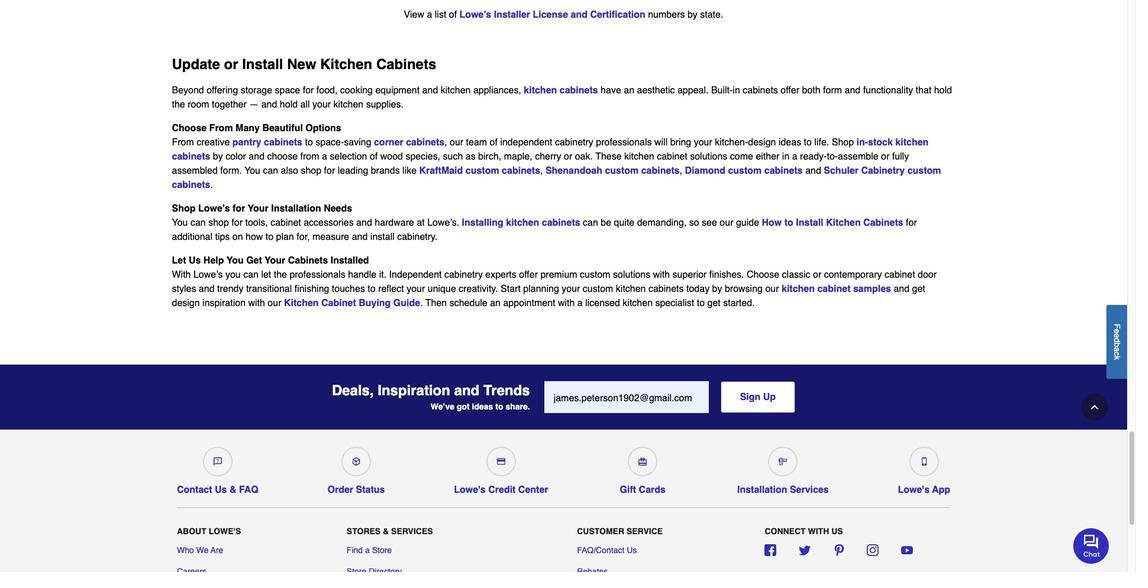 Task type: describe. For each thing, give the bounding box(es) containing it.
customer care image
[[214, 458, 222, 466]]

cabinets down maple,
[[502, 166, 540, 176]]

customer
[[577, 527, 624, 536]]

you inside the 'by color and choose from a selection of wood species, such as birch, maple, cherry or oak. these kitchen cabinet solutions come either in a ready-to-assemble or fully assembled form. you can also shop for leading brands like'
[[244, 166, 260, 176]]

form.
[[220, 166, 242, 176]]

or inside let us help you get your cabinets installed with lowe's you can let the professionals handle it. independent cabinetry experts offer premium custom solutions with superior finishes. choose classic or contemporary cabinet door styles and trendy transitional finishing touches to reflect your unique creativity. start planning your custom kitchen cabinets today by browsing our
[[813, 270, 821, 281]]

cabinets inside the have an aesthetic appeal. built-in cabinets offer both form and functionality that hold the room together — and hold all your kitchen supplies.
[[743, 85, 778, 96]]

1 horizontal spatial with
[[558, 298, 575, 309]]

us for &
[[215, 485, 227, 496]]

mobile image
[[920, 458, 928, 466]]

lowe's app
[[898, 485, 950, 496]]

your down independent at top left
[[407, 284, 425, 295]]

customer service
[[577, 527, 663, 536]]

birch,
[[478, 152, 501, 162]]

your inside the have an aesthetic appeal. built-in cabinets offer both form and functionality that hold the room together — and hold all your kitchen supplies.
[[312, 100, 331, 110]]

trendy
[[217, 284, 243, 295]]

2 horizontal spatial us
[[627, 546, 637, 555]]

b
[[1112, 343, 1122, 347]]

a right from
[[322, 152, 327, 162]]

kitchen inside the 'in-stock kitchen cabinets'
[[895, 137, 929, 148]]

offer inside the have an aesthetic appeal. built-in cabinets offer both form and functionality that hold the room together — and hold all your kitchen supplies.
[[781, 85, 799, 96]]

2 horizontal spatial ,
[[680, 166, 682, 176]]

cabinet inside the 'by color and choose from a selection of wood species, such as birch, maple, cherry or oak. these kitchen cabinet solutions come either in a ready-to-assemble or fully assembled form. you can also shop for leading brands like'
[[657, 152, 687, 162]]

Email Address email field
[[544, 382, 709, 414]]

your down premium
[[562, 284, 580, 295]]

dimensions image
[[779, 458, 787, 466]]

appeal.
[[677, 85, 709, 96]]

order
[[328, 485, 353, 496]]

licensed
[[585, 298, 620, 309]]

samples
[[853, 284, 891, 295]]

1 horizontal spatial hold
[[934, 85, 952, 96]]

lowe's for lowe's credit center
[[454, 485, 486, 496]]

for inside the 'by color and choose from a selection of wood species, such as birch, maple, cherry or oak. these kitchen cabinet solutions come either in a ready-to-assemble or fully assembled form. you can also shop for leading brands like'
[[324, 166, 335, 176]]

shop inside the 'by color and choose from a selection of wood species, such as birch, maple, cherry or oak. these kitchen cabinet solutions come either in a ready-to-assemble or fully assembled form. you can also shop for leading brands like'
[[301, 166, 321, 176]]

installed
[[331, 256, 369, 266]]

and right form at the right of page
[[845, 85, 860, 96]]

0 horizontal spatial get
[[707, 298, 721, 309]]

kitchen cabinet buying guide link
[[284, 298, 420, 309]]

lowe's inside the shop lowe's for your installation needs you can shop for tools, cabinet accessories and hardware at lowe's. installing kitchen cabinets can be quite demanding, so see our guide how to install kitchen cabinets
[[198, 204, 230, 214]]

help
[[203, 256, 224, 266]]

cabinet down contemporary
[[817, 284, 851, 295]]

premium
[[540, 270, 577, 281]]

center
[[518, 485, 548, 496]]

f e e d b a c k
[[1112, 324, 1122, 360]]

a inside find a store "link"
[[365, 546, 370, 555]]

that
[[916, 85, 931, 96]]

cabinet
[[321, 298, 356, 309]]

0 horizontal spatial from
[[172, 137, 194, 148]]

trends
[[483, 383, 530, 400]]

kitchen right appliances,
[[524, 85, 557, 96]]

of inside the 'by color and choose from a selection of wood species, such as birch, maple, cherry or oak. these kitchen cabinet solutions come either in a ready-to-assemble or fully assembled form. you can also shop for leading brands like'
[[370, 152, 378, 162]]

about
[[177, 527, 206, 536]]

installing kitchen cabinets link
[[462, 218, 580, 229]]

kitchen cabinets link
[[524, 85, 598, 96]]

be
[[601, 218, 611, 229]]

cabinets inside let us help you get your cabinets installed with lowe's you can let the professionals handle it. independent cabinetry experts offer premium custom solutions with superior finishes. choose classic or contemporary cabinet door styles and trendy transitional finishing touches to reflect your unique creativity. start planning your custom kitchen cabinets today by browsing our
[[288, 256, 328, 266]]

cabinets inside the shop lowe's for your installation needs you can shop for tools, cabinet accessories and hardware at lowe's. installing kitchen cabinets can be quite demanding, so see our guide how to install kitchen cabinets
[[542, 218, 580, 229]]

and right equipment
[[422, 85, 438, 96]]

independent
[[389, 270, 442, 281]]

space
[[275, 85, 300, 96]]

have
[[601, 85, 621, 96]]

contact us & faq
[[177, 485, 258, 496]]

in inside the 'by color and choose from a selection of wood species, such as birch, maple, cherry or oak. these kitchen cabinet solutions come either in a ready-to-assemble or fully assembled form. you can also shop for leading brands like'
[[782, 152, 789, 162]]

certification
[[590, 10, 645, 20]]

you inside let us help you get your cabinets installed with lowe's you can let the professionals handle it. independent cabinetry experts offer premium custom solutions with superior finishes. choose classic or contemporary cabinet door styles and trendy transitional finishing touches to reflect your unique creativity. start planning your custom kitchen cabinets today by browsing our
[[227, 256, 244, 266]]

kitchen cabinet samples
[[782, 284, 891, 295]]

also
[[281, 166, 298, 176]]

experts
[[485, 270, 516, 281]]

0 horizontal spatial kitchen
[[284, 298, 319, 309]]

corner
[[374, 137, 403, 148]]

installer
[[494, 10, 530, 20]]

gift cards link
[[617, 443, 668, 496]]

shop inside the shop lowe's for your installation needs you can shop for tools, cabinet accessories and hardware at lowe's. installing kitchen cabinets can be quite demanding, so see our guide how to install kitchen cabinets
[[172, 204, 196, 214]]

—
[[249, 100, 259, 110]]

schuler
[[824, 166, 859, 176]]

view a list of lowe's installer license and certification numbers by state.
[[404, 10, 723, 20]]

in inside the have an aesthetic appeal. built-in cabinets offer both form and functionality that hold the room together — and hold all your kitchen supplies.
[[733, 85, 740, 96]]

how to install kitchen cabinets link
[[762, 218, 903, 229]]

who we are
[[177, 546, 223, 555]]

or up shenandoah
[[564, 152, 572, 162]]

solutions inside let us help you get your cabinets installed with lowe's you can let the professionals handle it. independent cabinetry experts offer premium custom solutions with superior finishes. choose classic or contemporary cabinet door styles and trendy transitional finishing touches to reflect your unique creativity. start planning your custom kitchen cabinets today by browsing our
[[613, 270, 650, 281]]

maple,
[[504, 152, 532, 162]]

design inside choose from many beautiful options from creative pantry cabinets to space-saving corner cabinets , our team of independent cabinetry professionals will bring your kitchen-design ideas to life. shop
[[748, 137, 776, 148]]

and right license
[[571, 10, 588, 20]]

kitchen inside the 'by color and choose from a selection of wood species, such as birch, maple, cherry or oak. these kitchen cabinet solutions come either in a ready-to-assemble or fully assembled form. you can also shop for leading brands like'
[[624, 152, 654, 162]]

list
[[435, 10, 446, 20]]

saving
[[344, 137, 371, 148]]

lowe's for lowe's app
[[898, 485, 930, 496]]

assemble
[[838, 152, 878, 162]]

creative
[[197, 137, 230, 148]]

with
[[172, 270, 191, 281]]

beyond offering storage space for food, cooking equipment and kitchen appliances, kitchen cabinets
[[172, 85, 598, 96]]

solutions inside the 'by color and choose from a selection of wood species, such as birch, maple, cherry or oak. these kitchen cabinet solutions come either in a ready-to-assemble or fully assembled form. you can also shop for leading brands like'
[[690, 152, 727, 162]]

ideas inside choose from many beautiful options from creative pantry cabinets to space-saving corner cabinets , our team of independent cabinetry professionals will bring your kitchen-design ideas to life. shop
[[779, 137, 801, 148]]

f e e d b a c k button
[[1106, 305, 1127, 379]]

with
[[808, 527, 829, 536]]

kitchen inside the have an aesthetic appeal. built-in cabinets offer both form and functionality that hold the room together — and hold all your kitchen supplies.
[[333, 100, 363, 110]]

professionals inside choose from many beautiful options from creative pantry cabinets to space-saving corner cabinets , our team of independent cabinetry professionals will bring your kitchen-design ideas to life. shop
[[596, 137, 652, 148]]

k
[[1112, 356, 1122, 360]]

and inside the 'by color and choose from a selection of wood species, such as birch, maple, cherry or oak. these kitchen cabinet solutions come either in a ready-to-assemble or fully assembled form. you can also shop for leading brands like'
[[249, 152, 264, 162]]

have an aesthetic appeal. built-in cabinets offer both form and functionality that hold the room together — and hold all your kitchen supplies.
[[172, 85, 952, 110]]

inspiration
[[202, 298, 246, 309]]

door
[[918, 270, 937, 281]]

to inside for additional tips on how to plan for, measure and install cabinetry.
[[266, 232, 273, 243]]

to inside let us help you get your cabinets installed with lowe's you can let the professionals handle it. independent cabinetry experts offer premium custom solutions with superior finishes. choose classic or contemporary cabinet door styles and trendy transitional finishing touches to reflect your unique creativity. start planning your custom kitchen cabinets today by browsing our
[[368, 284, 376, 295]]

equipment
[[375, 85, 420, 96]]

kitchen inside the shop lowe's for your installation needs you can shop for tools, cabinet accessories and hardware at lowe's. installing kitchen cabinets can be quite demanding, so see our guide how to install kitchen cabinets
[[506, 218, 539, 229]]

your inside choose from many beautiful options from creative pantry cabinets to space-saving corner cabinets , our team of independent cabinetry professionals will bring your kitchen-design ideas to life. shop
[[694, 137, 712, 148]]

cabinets inside the 'in-stock kitchen cabinets'
[[172, 152, 210, 162]]

installing
[[462, 218, 503, 229]]

creativity.
[[459, 284, 498, 295]]

transitional
[[246, 284, 292, 295]]

your inside let us help you get your cabinets installed with lowe's you can let the professionals handle it. independent cabinetry experts offer premium custom solutions with superior finishes. choose classic or contemporary cabinet door styles and trendy transitional finishing touches to reflect your unique creativity. start planning your custom kitchen cabinets today by browsing our
[[265, 256, 285, 266]]

schuler cabinetry custom cabinets link
[[172, 166, 941, 191]]

1 e from the top
[[1112, 329, 1122, 334]]

choose
[[267, 152, 298, 162]]

additional
[[172, 232, 212, 243]]

twitter image
[[799, 545, 811, 557]]

service
[[627, 527, 663, 536]]

view
[[404, 10, 424, 20]]

lowe's app link
[[898, 443, 950, 496]]

in-stock kitchen cabinets
[[172, 137, 929, 162]]

design inside the and get design inspiration with our
[[172, 298, 200, 309]]

credit
[[488, 485, 516, 496]]

classic
[[782, 270, 810, 281]]

stores
[[347, 527, 381, 536]]

installation inside the shop lowe's for your installation needs you can shop for tools, cabinet accessories and hardware at lowe's. installing kitchen cabinets can be quite demanding, so see our guide how to install kitchen cabinets
[[271, 204, 321, 214]]

with inside the and get design inspiration with our
[[248, 298, 265, 309]]

install
[[370, 232, 394, 243]]

of inside choose from many beautiful options from creative pantry cabinets to space-saving corner cabinets , our team of independent cabinetry professionals will bring your kitchen-design ideas to life. shop
[[490, 137, 498, 148]]

credit card image
[[497, 458, 505, 466]]

0 horizontal spatial lowe's
[[209, 527, 241, 536]]

cabinets left have
[[560, 85, 598, 96]]

buying
[[359, 298, 391, 309]]

0 horizontal spatial an
[[490, 298, 501, 309]]

find
[[347, 546, 363, 555]]

form
[[823, 85, 842, 96]]

started.
[[723, 298, 755, 309]]

0 horizontal spatial install
[[242, 56, 283, 73]]

1 vertical spatial services
[[391, 527, 433, 536]]

demanding,
[[637, 218, 687, 229]]

shop inside choose from many beautiful options from creative pantry cabinets to space-saving corner cabinets , our team of independent cabinetry professionals will bring your kitchen-design ideas to life. shop
[[832, 137, 854, 148]]

custom inside schuler cabinetry custom cabinets
[[907, 166, 941, 176]]

0 vertical spatial lowe's
[[459, 10, 491, 20]]

with inside let us help you get your cabinets installed with lowe's you can let the professionals handle it. independent cabinetry experts offer premium custom solutions with superior finishes. choose classic or contemporary cabinet door styles and trendy transitional finishing touches to reflect your unique creativity. start planning your custom kitchen cabinets today by browsing our
[[653, 270, 670, 281]]

get inside the and get design inspiration with our
[[912, 284, 925, 295]]

2 e from the top
[[1112, 334, 1122, 338]]

shop inside the shop lowe's for your installation needs you can shop for tools, cabinet accessories and hardware at lowe's. installing kitchen cabinets can be quite demanding, so see our guide how to install kitchen cabinets
[[208, 218, 229, 229]]

inspiration
[[378, 383, 450, 400]]

1 horizontal spatial by
[[687, 10, 697, 20]]

numbers
[[648, 10, 685, 20]]

tips
[[215, 232, 230, 243]]

let
[[261, 270, 271, 281]]

install inside the shop lowe's for your installation needs you can shop for tools, cabinet accessories and hardware at lowe's. installing kitchen cabinets can be quite demanding, so see our guide how to install kitchen cabinets
[[796, 218, 823, 229]]

0 horizontal spatial .
[[210, 180, 213, 191]]

and inside the shop lowe's for your installation needs you can shop for tools, cabinet accessories and hardware at lowe's. installing kitchen cabinets can be quite demanding, so see our guide how to install kitchen cabinets
[[356, 218, 372, 229]]

order status link
[[328, 443, 385, 496]]

shenandoah custom cabinets link
[[545, 166, 680, 176]]

appliances,
[[473, 85, 521, 96]]

update
[[172, 56, 220, 73]]

and inside deals, inspiration and trends we've got ideas to share.
[[454, 383, 479, 400]]

aesthetic
[[637, 85, 675, 96]]

can up additional
[[190, 218, 206, 229]]



Task type: locate. For each thing, give the bounding box(es) containing it.
0 horizontal spatial us
[[189, 256, 201, 266]]

0 vertical spatial by
[[687, 10, 697, 20]]

pinterest image
[[833, 545, 845, 557]]

2 horizontal spatial you
[[244, 166, 260, 176]]

let
[[172, 256, 186, 266]]

hold
[[934, 85, 952, 96], [280, 100, 298, 110]]

how
[[762, 218, 782, 229]]

1 vertical spatial hold
[[280, 100, 298, 110]]

ideas inside deals, inspiration and trends we've got ideas to share.
[[472, 402, 493, 412]]

contemporary
[[824, 270, 882, 281]]

0 vertical spatial us
[[189, 256, 201, 266]]

kitchen up 'cooking'
[[320, 56, 372, 73]]

kitchen cabinet samples link
[[782, 284, 891, 295]]

kitchen inside let us help you get your cabinets installed with lowe's you can let the professionals handle it. independent cabinetry experts offer premium custom solutions with superior finishes. choose classic or contemporary cabinet door styles and trendy transitional finishing touches to reflect your unique creativity. start planning your custom kitchen cabinets today by browsing our
[[616, 284, 646, 295]]

an
[[624, 85, 634, 96], [490, 298, 501, 309]]

from up creative
[[209, 123, 233, 134]]

then
[[425, 298, 447, 309]]

1 vertical spatial of
[[490, 137, 498, 148]]

cabinets down beautiful
[[264, 137, 302, 148]]

kitchen down 'cooking'
[[333, 100, 363, 110]]

1 horizontal spatial the
[[274, 270, 287, 281]]

2 horizontal spatial with
[[653, 270, 670, 281]]

professionals up these
[[596, 137, 652, 148]]

1 horizontal spatial services
[[790, 485, 829, 496]]

and down the ready-
[[805, 166, 821, 176]]

room
[[188, 100, 209, 110]]

chat invite button image
[[1073, 528, 1109, 564]]

cabinet inside the shop lowe's for your installation needs you can shop for tools, cabinet accessories and hardware at lowe's. installing kitchen cabinets can be quite demanding, so see our guide how to install kitchen cabinets
[[270, 218, 301, 229]]

finishes.
[[709, 270, 744, 281]]

new
[[287, 56, 316, 73]]

0 vertical spatial get
[[912, 284, 925, 295]]

facebook image
[[765, 545, 777, 557]]

lowe's installer license and certification link
[[459, 10, 645, 20]]

a right find
[[365, 546, 370, 555]]

cabinet left door
[[885, 270, 915, 281]]

accessories
[[304, 218, 354, 229]]

, left the diamond
[[680, 166, 682, 176]]

1 vertical spatial .
[[420, 298, 423, 309]]

an down creativity.
[[490, 298, 501, 309]]

cabinets down either
[[764, 166, 803, 176]]

get down today
[[707, 298, 721, 309]]

can inside let us help you get your cabinets installed with lowe's you can let the professionals handle it. independent cabinetry experts offer premium custom solutions with superior finishes. choose classic or contemporary cabinet door styles and trendy transitional finishing touches to reflect your unique creativity. start planning your custom kitchen cabinets today by browsing our
[[243, 270, 259, 281]]

e up d
[[1112, 329, 1122, 334]]

by
[[687, 10, 697, 20], [213, 152, 223, 162], [712, 284, 722, 295]]

1 vertical spatial choose
[[747, 270, 779, 281]]

of left "wood"
[[370, 152, 378, 162]]

lowe's credit center
[[454, 485, 548, 496]]

sign up form
[[544, 382, 795, 414]]

kitchen right licensed
[[623, 298, 653, 309]]

1 horizontal spatial choose
[[747, 270, 779, 281]]

1 vertical spatial kitchen
[[826, 218, 861, 229]]

1 vertical spatial cabinetry
[[444, 270, 483, 281]]

your right the bring
[[694, 137, 712, 148]]

0 vertical spatial cabinetry
[[555, 137, 593, 148]]

today
[[686, 284, 710, 295]]

0 vertical spatial design
[[748, 137, 776, 148]]

our inside the shop lowe's for your installation needs you can shop for tools, cabinet accessories and hardware at lowe's. installing kitchen cabinets can be quite demanding, so see our guide how to install kitchen cabinets
[[720, 218, 733, 229]]

services up the connect with us
[[790, 485, 829, 496]]

it.
[[379, 270, 386, 281]]

1 horizontal spatial you
[[227, 256, 244, 266]]

and inside for additional tips on how to plan for, measure and install cabinetry.
[[352, 232, 368, 243]]

come
[[730, 152, 753, 162]]

brands
[[371, 166, 400, 176]]

choose inside choose from many beautiful options from creative pantry cabinets to space-saving corner cabinets , our team of independent cabinetry professionals will bring your kitchen-design ideas to life. shop
[[172, 123, 207, 134]]

app
[[932, 485, 950, 496]]

bring
[[670, 137, 691, 148]]

0 horizontal spatial of
[[370, 152, 378, 162]]

from
[[209, 123, 233, 134], [172, 137, 194, 148]]

0 vertical spatial hold
[[934, 85, 952, 96]]

a left licensed
[[577, 298, 583, 309]]

0 vertical spatial install
[[242, 56, 283, 73]]

many
[[236, 123, 260, 134]]

0 horizontal spatial solutions
[[613, 270, 650, 281]]

your inside the shop lowe's for your installation needs you can shop for tools, cabinet accessories and hardware at lowe's. installing kitchen cabinets can be quite demanding, so see our guide how to install kitchen cabinets
[[248, 204, 269, 214]]

kitchen inside the shop lowe's for your installation needs you can shop for tools, cabinet accessories and hardware at lowe's. installing kitchen cabinets can be quite demanding, so see our guide how to install kitchen cabinets
[[826, 218, 861, 229]]

your
[[248, 204, 269, 214], [265, 256, 285, 266]]

1 horizontal spatial an
[[624, 85, 634, 96]]

kitchen down classic
[[782, 284, 815, 295]]

1 horizontal spatial installation
[[737, 485, 787, 496]]

of up birch,
[[490, 137, 498, 148]]

youtube image
[[901, 545, 913, 557]]

by inside let us help you get your cabinets installed with lowe's you can let the professionals handle it. independent cabinetry experts offer premium custom solutions with superior finishes. choose classic or contemporary cabinet door styles and trendy transitional finishing touches to reflect your unique creativity. start planning your custom kitchen cabinets today by browsing our
[[712, 284, 722, 295]]

0 vertical spatial you
[[244, 166, 260, 176]]

lowe's inside lowe's credit center link
[[454, 485, 486, 496]]

kitchen up kraftmaid custom cabinets , shenandoah custom cabinets , diamond custom cabinets and
[[624, 152, 654, 162]]

design down styles
[[172, 298, 200, 309]]

contact us & faq link
[[177, 443, 258, 496]]

in right either
[[782, 152, 789, 162]]

a left the ready-
[[792, 152, 797, 162]]

and
[[571, 10, 588, 20], [422, 85, 438, 96], [845, 85, 860, 96], [261, 100, 277, 110], [249, 152, 264, 162], [805, 166, 821, 176], [356, 218, 372, 229], [352, 232, 368, 243], [199, 284, 215, 295], [894, 284, 909, 295], [454, 383, 479, 400]]

1 horizontal spatial solutions
[[690, 152, 727, 162]]

cabinet up 'plan'
[[270, 218, 301, 229]]

cabinetry up the oak.
[[555, 137, 593, 148]]

beautiful
[[262, 123, 303, 134]]

. left then
[[420, 298, 423, 309]]

lowe's inside the lowe's app link
[[898, 485, 930, 496]]

0 horizontal spatial the
[[172, 100, 185, 110]]

1 vertical spatial the
[[274, 270, 287, 281]]

2 horizontal spatial cabinets
[[863, 218, 903, 229]]

choose from many beautiful options from creative pantry cabinets to space-saving corner cabinets , our team of independent cabinetry professionals will bring your kitchen-design ideas to life. shop
[[172, 123, 856, 148]]

solutions
[[690, 152, 727, 162], [613, 270, 650, 281]]

for
[[303, 85, 314, 96], [324, 166, 335, 176], [233, 204, 245, 214], [232, 218, 243, 229], [906, 218, 917, 229]]

1 vertical spatial &
[[383, 527, 389, 536]]

1 horizontal spatial professionals
[[596, 137, 652, 148]]

1 horizontal spatial ideas
[[779, 137, 801, 148]]

by left state.
[[687, 10, 697, 20]]

e up b
[[1112, 334, 1122, 338]]

kitchen left appliances,
[[441, 85, 471, 96]]

0 horizontal spatial services
[[391, 527, 433, 536]]

cabinets up specialist
[[648, 284, 684, 295]]

can down choose
[[263, 166, 278, 176]]

1 horizontal spatial of
[[449, 10, 457, 20]]

our right the browsing
[[765, 284, 779, 295]]

0 horizontal spatial you
[[172, 218, 188, 229]]

2 vertical spatial us
[[627, 546, 637, 555]]

can inside the 'by color and choose from a selection of wood species, such as birch, maple, cherry or oak. these kitchen cabinet solutions come either in a ready-to-assemble or fully assembled form. you can also shop for leading brands like'
[[263, 166, 278, 176]]

shop up additional
[[172, 204, 196, 214]]

team
[[466, 137, 487, 148]]

1 vertical spatial installation
[[737, 485, 787, 496]]

cabinets inside let us help you get your cabinets installed with lowe's you can let the professionals handle it. independent cabinetry experts offer premium custom solutions with superior finishes. choose classic or contemporary cabinet door styles and trendy transitional finishing touches to reflect your unique creativity. start planning your custom kitchen cabinets today by browsing our
[[648, 284, 684, 295]]

1 horizontal spatial install
[[796, 218, 823, 229]]

species,
[[406, 152, 440, 162]]

shop up to-
[[832, 137, 854, 148]]

kitchen right installing
[[506, 218, 539, 229]]

0 horizontal spatial professionals
[[290, 270, 345, 281]]

.
[[210, 180, 213, 191], [420, 298, 423, 309]]

1 horizontal spatial get
[[912, 284, 925, 295]]

1 vertical spatial get
[[707, 298, 721, 309]]

install up storage
[[242, 56, 283, 73]]

0 horizontal spatial shop
[[208, 218, 229, 229]]

ideas right got
[[472, 402, 493, 412]]

wood
[[380, 152, 403, 162]]

1 vertical spatial from
[[172, 137, 194, 148]]

an inside the have an aesthetic appeal. built-in cabinets offer both form and functionality that hold the room together — and hold all your kitchen supplies.
[[624, 85, 634, 96]]

are
[[211, 546, 223, 555]]

1 vertical spatial install
[[796, 218, 823, 229]]

0 vertical spatial cabinets
[[376, 56, 436, 73]]

kraftmaid
[[419, 166, 463, 176]]

measure
[[312, 232, 349, 243]]

1 horizontal spatial .
[[420, 298, 423, 309]]

storage
[[241, 85, 272, 96]]

us
[[189, 256, 201, 266], [215, 485, 227, 496], [627, 546, 637, 555]]

cabinets inside the shop lowe's for your installation needs you can shop for tools, cabinet accessories and hardware at lowe's. installing kitchen cabinets can be quite demanding, so see our guide how to install kitchen cabinets
[[863, 218, 903, 229]]

, down cherry
[[540, 166, 543, 176]]

1 horizontal spatial ,
[[540, 166, 543, 176]]

cabinets right built-
[[743, 85, 778, 96]]

our inside choose from many beautiful options from creative pantry cabinets to space-saving corner cabinets , our team of independent cabinetry professionals will bring your kitchen-design ideas to life. shop
[[450, 137, 463, 148]]

with down planning at the left
[[558, 298, 575, 309]]

cabinetry inside let us help you get your cabinets installed with lowe's you can let the professionals handle it. independent cabinetry experts offer premium custom solutions with superior finishes. choose classic or contemporary cabinet door styles and trendy transitional finishing touches to reflect your unique creativity. start planning your custom kitchen cabinets today by browsing our
[[444, 270, 483, 281]]

kitchen cabinet buying guide . then schedule an appointment with a licensed kitchen specialist to get started.
[[284, 298, 755, 309]]

choose
[[172, 123, 207, 134], [747, 270, 779, 281]]

1 vertical spatial offer
[[519, 270, 538, 281]]

0 vertical spatial choose
[[172, 123, 207, 134]]

d
[[1112, 338, 1122, 343]]

lowe's inside let us help you get your cabinets installed with lowe's you can let the professionals handle it. independent cabinetry experts offer premium custom solutions with superior finishes. choose classic or contemporary cabinet door styles and trendy transitional finishing touches to reflect your unique creativity. start planning your custom kitchen cabinets today by browsing our
[[193, 270, 223, 281]]

faq
[[239, 485, 258, 496]]

0 vertical spatial from
[[209, 123, 233, 134]]

cabinet inside let us help you get your cabinets installed with lowe's you can let the professionals handle it. independent cabinetry experts offer premium custom solutions with superior finishes. choose classic or contemporary cabinet door styles and trendy transitional finishing touches to reflect your unique creativity. start planning your custom kitchen cabinets today by browsing our
[[885, 270, 915, 281]]

2 horizontal spatial by
[[712, 284, 722, 295]]

and up got
[[454, 383, 479, 400]]

store
[[372, 546, 392, 555]]

the
[[172, 100, 185, 110], [274, 270, 287, 281]]

1 vertical spatial professionals
[[290, 270, 345, 281]]

lowe's left app
[[898, 485, 930, 496]]

lowe's right list
[[459, 10, 491, 20]]

2 vertical spatial cabinets
[[288, 256, 328, 266]]

1 vertical spatial design
[[172, 298, 200, 309]]

update or install new kitchen cabinets
[[172, 56, 436, 73]]

cabinets up assembled at the left top of page
[[172, 152, 210, 162]]

cooking
[[340, 85, 373, 96]]

offer left both
[[781, 85, 799, 96]]

0 vertical spatial services
[[790, 485, 829, 496]]

services up store
[[391, 527, 433, 536]]

lowe's up tips
[[198, 204, 230, 214]]

to inside deals, inspiration and trends we've got ideas to share.
[[495, 402, 503, 412]]

our down 'transitional'
[[268, 298, 281, 309]]

offer up planning at the left
[[519, 270, 538, 281]]

0 horizontal spatial cabinetry
[[444, 270, 483, 281]]

1 vertical spatial your
[[265, 256, 285, 266]]

your up let
[[265, 256, 285, 266]]

shop lowe's for your installation needs you can shop for tools, cabinet accessories and hardware at lowe's. installing kitchen cabinets can be quite demanding, so see our guide how to install kitchen cabinets
[[172, 204, 903, 229]]

0 horizontal spatial by
[[213, 152, 223, 162]]

all
[[300, 100, 310, 110]]

, inside choose from many beautiful options from creative pantry cabinets to space-saving corner cabinets , our team of independent cabinetry professionals will bring your kitchen-design ideas to life. shop
[[444, 137, 447, 148]]

us
[[831, 527, 843, 536]]

pickup image
[[352, 458, 360, 466]]

beyond
[[172, 85, 204, 96]]

professionals up the finishing
[[290, 270, 345, 281]]

cabinets up "species,"
[[406, 137, 444, 148]]

and inside the and get design inspiration with our
[[894, 284, 909, 295]]

0 vertical spatial your
[[248, 204, 269, 214]]

1 horizontal spatial shop
[[301, 166, 321, 176]]

0 vertical spatial in
[[733, 85, 740, 96]]

sign up button
[[720, 382, 795, 414]]

1 vertical spatial us
[[215, 485, 227, 496]]

by down creative
[[213, 152, 223, 162]]

0 horizontal spatial hold
[[280, 100, 298, 110]]

0 vertical spatial .
[[210, 180, 213, 191]]

with down 'transitional'
[[248, 298, 265, 309]]

to-
[[827, 152, 838, 162]]

oak.
[[575, 152, 593, 162]]

or up cabinetry
[[881, 152, 889, 162]]

or up offering
[[224, 56, 238, 73]]

can down the get
[[243, 270, 259, 281]]

stores & services
[[347, 527, 433, 536]]

choose down room
[[172, 123, 207, 134]]

chevron up image
[[1089, 402, 1101, 414]]

a inside f e e d b a c k button
[[1112, 347, 1122, 352]]

2 horizontal spatial lowe's
[[898, 485, 930, 496]]

a left list
[[427, 10, 432, 20]]

lowe's.
[[427, 218, 459, 229]]

1 vertical spatial solutions
[[613, 270, 650, 281]]

our inside the and get design inspiration with our
[[268, 298, 281, 309]]

an right have
[[624, 85, 634, 96]]

the inside let us help you get your cabinets installed with lowe's you can let the professionals handle it. independent cabinetry experts offer premium custom solutions with superior finishes. choose classic or contemporary cabinet door styles and trendy transitional finishing touches to reflect your unique creativity. start planning your custom kitchen cabinets today by browsing our
[[274, 270, 287, 281]]

1 vertical spatial you
[[172, 218, 188, 229]]

kraftmaid custom cabinets link
[[419, 166, 540, 176]]

gift card image
[[639, 458, 647, 466]]

1 vertical spatial ideas
[[472, 402, 493, 412]]

and down pantry
[[249, 152, 264, 162]]

you inside the shop lowe's for your installation needs you can shop for tools, cabinet accessories and hardware at lowe's. installing kitchen cabinets can be quite demanding, so see our guide how to install kitchen cabinets
[[172, 218, 188, 229]]

0 vertical spatial &
[[230, 485, 236, 496]]

with
[[653, 270, 670, 281], [248, 298, 265, 309], [558, 298, 575, 309]]

you
[[225, 270, 241, 281]]

shop
[[301, 166, 321, 176], [208, 218, 229, 229]]

cabinets down will
[[641, 166, 680, 176]]

offer inside let us help you get your cabinets installed with lowe's you can let the professionals handle it. independent cabinetry experts offer premium custom solutions with superior finishes. choose classic or contemporary cabinet door styles and trendy transitional finishing touches to reflect your unique creativity. start planning your custom kitchen cabinets today by browsing our
[[519, 270, 538, 281]]

0 horizontal spatial cabinets
[[288, 256, 328, 266]]

and up inspiration
[[199, 284, 215, 295]]

gift
[[620, 485, 636, 496]]

us for help
[[189, 256, 201, 266]]

our inside let us help you get your cabinets installed with lowe's you can let the professionals handle it. independent cabinetry experts offer premium custom solutions with superior finishes. choose classic or contemporary cabinet door styles and trendy transitional finishing touches to reflect your unique creativity. start planning your custom kitchen cabinets today by browsing our
[[765, 284, 779, 295]]

1 horizontal spatial shop
[[832, 137, 854, 148]]

kitchen up licensed
[[616, 284, 646, 295]]

us inside let us help you get your cabinets installed with lowe's you can let the professionals handle it. independent cabinetry experts offer premium custom solutions with superior finishes. choose classic or contemporary cabinet door styles and trendy transitional finishing touches to reflect your unique creativity. start planning your custom kitchen cabinets today by browsing our
[[189, 256, 201, 266]]

in-stock kitchen cabinets link
[[172, 137, 929, 162]]

and inside let us help you get your cabinets installed with lowe's you can let the professionals handle it. independent cabinetry experts offer premium custom solutions with superior finishes. choose classic or contemporary cabinet door styles and trendy transitional finishing touches to reflect your unique creativity. start planning your custom kitchen cabinets today by browsing our
[[199, 284, 215, 295]]

us down customer service
[[627, 546, 637, 555]]

& left faq
[[230, 485, 236, 496]]

install right how
[[796, 218, 823, 229]]

diamond
[[685, 166, 725, 176]]

by down finishes. at the right
[[712, 284, 722, 295]]

and right samples
[[894, 284, 909, 295]]

cabinets inside schuler cabinetry custom cabinets
[[172, 180, 210, 191]]

by color and choose from a selection of wood species, such as birch, maple, cherry or oak. these kitchen cabinet solutions come either in a ready-to-assemble or fully assembled form. you can also shop for leading brands like
[[172, 152, 909, 176]]

in-
[[856, 137, 868, 148]]

0 vertical spatial the
[[172, 100, 185, 110]]

0 vertical spatial of
[[449, 10, 457, 20]]

shop down from
[[301, 166, 321, 176]]

get down door
[[912, 284, 925, 295]]

cabinets down cabinetry
[[863, 218, 903, 229]]

1 vertical spatial cabinets
[[863, 218, 903, 229]]

professionals inside let us help you get your cabinets installed with lowe's you can let the professionals handle it. independent cabinetry experts offer premium custom solutions with superior finishes. choose classic or contemporary cabinet door styles and trendy transitional finishing touches to reflect your unique creativity. start planning your custom kitchen cabinets today by browsing our
[[290, 270, 345, 281]]

solutions up the diamond
[[690, 152, 727, 162]]

2 vertical spatial of
[[370, 152, 378, 162]]

2 vertical spatial you
[[227, 256, 244, 266]]

2 horizontal spatial kitchen
[[826, 218, 861, 229]]

planning
[[523, 284, 559, 295]]

0 horizontal spatial in
[[733, 85, 740, 96]]

0 vertical spatial kitchen
[[320, 56, 372, 73]]

1 vertical spatial in
[[782, 152, 789, 162]]

choose inside let us help you get your cabinets installed with lowe's you can let the professionals handle it. independent cabinetry experts offer premium custom solutions with superior finishes. choose classic or contemporary cabinet door styles and trendy transitional finishing touches to reflect your unique creativity. start planning your custom kitchen cabinets today by browsing our
[[747, 270, 779, 281]]

kitchen
[[441, 85, 471, 96], [524, 85, 557, 96], [333, 100, 363, 110], [895, 137, 929, 148], [624, 152, 654, 162], [506, 218, 539, 229], [616, 284, 646, 295], [782, 284, 815, 295], [623, 298, 653, 309]]

lowe's left credit
[[454, 485, 486, 496]]

1 vertical spatial by
[[213, 152, 223, 162]]

design up either
[[748, 137, 776, 148]]

1 horizontal spatial from
[[209, 123, 233, 134]]

from left creative
[[172, 137, 194, 148]]

your
[[312, 100, 331, 110], [694, 137, 712, 148], [407, 284, 425, 295], [562, 284, 580, 295]]

status
[[356, 485, 385, 496]]

cabinetry.
[[397, 232, 437, 243]]

2 vertical spatial lowe's
[[193, 270, 223, 281]]

installation down the dimensions icon
[[737, 485, 787, 496]]

1 horizontal spatial cabinetry
[[555, 137, 593, 148]]

choose up the browsing
[[747, 270, 779, 281]]

scroll to top element
[[1081, 394, 1108, 421]]

browsing
[[725, 284, 763, 295]]

the right let
[[274, 270, 287, 281]]

kraftmaid custom cabinets , shenandoah custom cabinets , diamond custom cabinets and
[[419, 166, 824, 176]]

options
[[305, 123, 341, 134]]

in
[[733, 85, 740, 96], [782, 152, 789, 162]]

who
[[177, 546, 194, 555]]

and left install
[[352, 232, 368, 243]]

1 horizontal spatial kitchen
[[320, 56, 372, 73]]

by inside the 'by color and choose from a selection of wood species, such as birch, maple, cherry or oak. these kitchen cabinet solutions come either in a ready-to-assemble or fully assembled form. you can also shop for leading brands like'
[[213, 152, 223, 162]]

to inside the shop lowe's for your installation needs you can shop for tools, cabinet accessories and hardware at lowe's. installing kitchen cabinets can be quite demanding, so see our guide how to install kitchen cabinets
[[784, 218, 793, 229]]

cabinetry up creativity.
[[444, 270, 483, 281]]

color
[[226, 152, 246, 162]]

hold down space
[[280, 100, 298, 110]]

shop up tips
[[208, 218, 229, 229]]

instagram image
[[867, 545, 879, 557]]

cabinetry inside choose from many beautiful options from creative pantry cabinets to space-saving corner cabinets , our team of independent cabinetry professionals will bring your kitchen-design ideas to life. shop
[[555, 137, 593, 148]]

0 vertical spatial professionals
[[596, 137, 652, 148]]

2 vertical spatial by
[[712, 284, 722, 295]]

services inside installation services link
[[790, 485, 829, 496]]

for inside for additional tips on how to plan for, measure and install cabinetry.
[[906, 218, 917, 229]]

and right —
[[261, 100, 277, 110]]

and up install
[[356, 218, 372, 229]]

a up k
[[1112, 347, 1122, 352]]

, up such
[[444, 137, 447, 148]]

diamond custom cabinets link
[[685, 166, 803, 176]]

up
[[763, 392, 776, 403]]

together
[[212, 100, 247, 110]]

1 vertical spatial shop
[[208, 218, 229, 229]]

0 horizontal spatial &
[[230, 485, 236, 496]]

you up 'you'
[[227, 256, 244, 266]]

2 vertical spatial kitchen
[[284, 298, 319, 309]]

services
[[790, 485, 829, 496], [391, 527, 433, 536]]

cabinets left be
[[542, 218, 580, 229]]

0 horizontal spatial with
[[248, 298, 265, 309]]

kitchen up fully
[[895, 137, 929, 148]]

the inside the have an aesthetic appeal. built-in cabinets offer both form and functionality that hold the room together — and hold all your kitchen supplies.
[[172, 100, 185, 110]]

a
[[427, 10, 432, 20], [322, 152, 327, 162], [792, 152, 797, 162], [577, 298, 583, 309], [1112, 347, 1122, 352], [365, 546, 370, 555]]

reflect
[[378, 284, 404, 295]]

can left be
[[583, 218, 598, 229]]

0 vertical spatial shop
[[832, 137, 854, 148]]

& up store
[[383, 527, 389, 536]]



Task type: vqa. For each thing, say whether or not it's contained in the screenshot.
the 'Kitchen Cabinet Buying Guide . Then schedule an appointment with a licensed kitchen specialist to get started.'
yes



